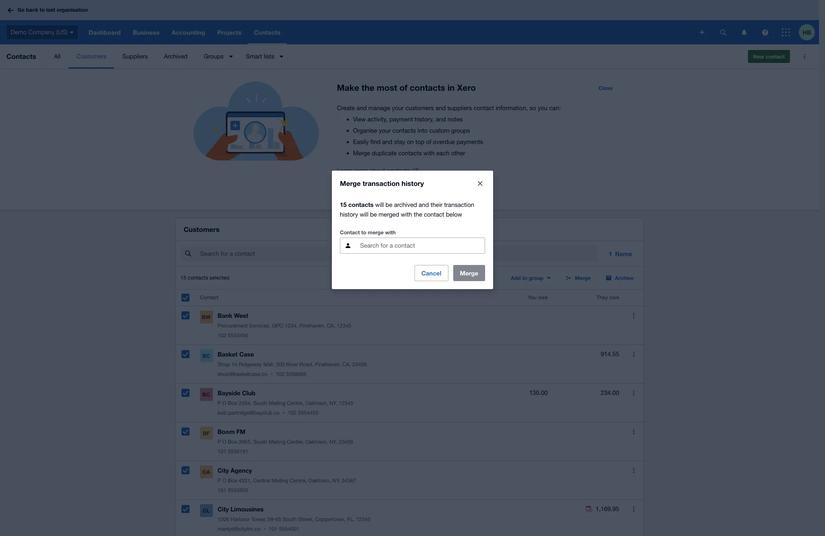 Task type: describe. For each thing, give the bounding box(es) containing it.
mailing for agency
[[272, 478, 289, 484]]

0 horizontal spatial of
[[400, 83, 408, 93]]

limousines
[[231, 506, 264, 513]]

learn more about contacts link
[[337, 165, 419, 176]]

contact for contact to merge with
[[340, 229, 360, 236]]

0 vertical spatial history
[[402, 179, 424, 188]]

suppliers button
[[114, 44, 156, 69]]

3354,
[[239, 401, 252, 407]]

other
[[452, 150, 466, 157]]

demo company (us)
[[10, 29, 68, 35]]

bw
[[202, 314, 211, 321]]

centre, for bayside club
[[287, 401, 304, 407]]

• for basket case
[[271, 371, 273, 378]]

coppertown,
[[315, 517, 346, 523]]

svg image inside the go back to last organisation link
[[8, 7, 13, 13]]

suppliers
[[122, 53, 148, 60]]

contacts down payment
[[393, 127, 416, 134]]

add to group button
[[507, 272, 556, 285]]

view activity, payment history, and notes
[[353, 116, 463, 123]]

they
[[597, 295, 609, 301]]

to for add to group
[[523, 275, 528, 281]]

101 for boom fm
[[218, 449, 227, 455]]

1 vertical spatial contact
[[474, 105, 495, 111]]

add
[[511, 275, 521, 281]]

cancel button
[[415, 265, 449, 281]]

130.00 link
[[530, 388, 548, 398]]

south inside 'city limousines 1206 harbour tower, 59-65 south street, coppertown, fl, 12345 martyd@citylim.co • 101 5554001'
[[283, 517, 297, 523]]

0 horizontal spatial be
[[370, 211, 377, 218]]

more row options image for fm
[[634, 429, 635, 435]]

you owe
[[528, 295, 548, 301]]

back
[[26, 7, 38, 13]]

pinehaven, inside bank west procurement services, gpo 1234, pinehaven, ca, 12345 102 5553456
[[300, 323, 326, 329]]

stay
[[394, 138, 406, 145]]

contact for contact
[[200, 295, 219, 301]]

history inside will be archived and their transaction history will be merged with the contact below
[[340, 211, 358, 218]]

14
[[232, 362, 238, 368]]

shop
[[218, 362, 230, 368]]

and left suppliers
[[436, 105, 446, 111]]

3955,
[[239, 439, 252, 445]]

12345 inside bank west procurement services, gpo 1234, pinehaven, ca, 12345 102 5553456
[[337, 323, 352, 329]]

• for city limousines
[[264, 526, 266, 533]]

name
[[616, 250, 633, 258]]

1 horizontal spatial be
[[386, 201, 393, 208]]

hb banner
[[0, 0, 820, 44]]

ca, inside bank west procurement services, gpo 1234, pinehaven, ca, 12345 102 5553456
[[327, 323, 336, 329]]

Search for a contact field
[[200, 246, 598, 262]]

owe for you owe
[[539, 295, 548, 301]]

contacts down on
[[399, 150, 422, 157]]

view
[[353, 116, 366, 123]]

102 inside bank west procurement services, gpo 1234, pinehaven, ca, 12345 102 5553456
[[218, 333, 227, 339]]

and inside will be archived and their transaction history will be merged with the contact below
[[419, 201, 429, 208]]

more row options image for agency
[[634, 468, 635, 473]]

mall,
[[264, 362, 275, 368]]

watch
[[352, 188, 368, 194]]

city for city agency
[[218, 467, 229, 474]]

company
[[28, 29, 55, 35]]

cancel
[[422, 269, 442, 277]]

hb button
[[800, 20, 820, 44]]

navigation inside hb banner
[[83, 20, 695, 44]]

0 horizontal spatial close button
[[473, 175, 489, 192]]

groups
[[204, 53, 224, 60]]

south for fm
[[253, 439, 267, 445]]

5554001
[[279, 526, 300, 533]]

contacts inside 'link'
[[387, 167, 411, 174]]

archive
[[616, 275, 634, 281]]

fl,
[[347, 517, 355, 523]]

make
[[337, 83, 360, 93]]

bc for bayside club
[[203, 392, 210, 398]]

procurement
[[218, 323, 248, 329]]

merge up watch
[[340, 179, 361, 188]]

into
[[418, 127, 428, 134]]

shop@basketcase.co
[[218, 371, 268, 378]]

0 horizontal spatial your
[[379, 127, 391, 134]]

with for contacts
[[424, 150, 435, 157]]

5554455
[[298, 410, 319, 416]]

5553555
[[228, 488, 248, 494]]

bob.partridge@bayclub.co
[[218, 410, 280, 416]]

xero
[[458, 83, 476, 93]]

notes
[[448, 116, 463, 123]]

will be archived and their transaction history will be merged with the contact below
[[340, 201, 475, 218]]

archived
[[394, 201, 417, 208]]

[1:41]
[[384, 188, 398, 194]]

contact inside button
[[766, 53, 786, 60]]

contact inside will be archived and their transaction history will be merged with the contact below
[[424, 211, 445, 218]]

all
[[54, 53, 61, 60]]

customers inside button
[[77, 53, 106, 60]]

svg image inside demo company (us) popup button
[[70, 31, 74, 33]]

more row options button for boom fm
[[626, 424, 642, 440]]

top
[[416, 138, 425, 145]]

archived button
[[156, 44, 196, 69]]

centre, for boom fm
[[287, 439, 304, 445]]

15 for 15 contacts
[[340, 201, 347, 208]]

merged
[[379, 211, 400, 218]]

6 more row options button from the top
[[626, 501, 642, 518]]

more row options button for bank west
[[626, 308, 642, 324]]

overdue
[[433, 138, 455, 145]]

234.00 link
[[601, 388, 620, 398]]

p for city agency
[[218, 478, 221, 484]]

oaktown, for bayside club
[[306, 401, 328, 407]]

information,
[[496, 105, 528, 111]]

suppliers
[[448, 105, 472, 111]]

payments
[[457, 138, 484, 145]]

harbour
[[231, 517, 250, 523]]

1,169.95
[[596, 506, 620, 513]]

south for club
[[253, 401, 267, 407]]

groups
[[452, 127, 470, 134]]

learn more about contacts
[[337, 167, 411, 174]]

p for boom fm
[[218, 439, 221, 445]]

merge duplicate contacts with each other
[[353, 150, 466, 157]]

manage
[[369, 105, 391, 111]]

so
[[530, 105, 537, 111]]

bank
[[218, 312, 233, 319]]

15 for 15 contacts selected
[[181, 275, 186, 281]]

city agency p o box 4321, central mailing centre, oaktown, ny, 34567 101 5553555
[[218, 467, 357, 494]]

contacts inside merge transaction history dialog
[[349, 201, 374, 208]]

0 vertical spatial transaction
[[363, 179, 400, 188]]

agency
[[231, 467, 252, 474]]

to inside hb banner
[[40, 7, 45, 13]]

you
[[538, 105, 548, 111]]

go
[[17, 7, 25, 13]]

watch video [1:41] button
[[337, 184, 403, 197]]

65
[[276, 517, 282, 523]]

130.00
[[530, 390, 548, 396]]

ny, for bayside club
[[330, 401, 338, 407]]

more row options button for basket case
[[626, 346, 642, 363]]

more row options image for club
[[634, 391, 635, 396]]

customers button
[[69, 44, 114, 69]]

new contact button
[[749, 50, 791, 63]]

(us)
[[56, 29, 68, 35]]

1 horizontal spatial will
[[376, 201, 384, 208]]

centre, for city agency
[[290, 478, 307, 484]]

0 horizontal spatial the
[[362, 83, 375, 93]]

merge down easily
[[353, 150, 371, 157]]

p for bayside club
[[218, 401, 221, 407]]



Task type: vqa. For each thing, say whether or not it's contained in the screenshot.
Accounting's Accounting
no



Task type: locate. For each thing, give the bounding box(es) containing it.
p left 4321,
[[218, 478, 221, 484]]

1 bc from the top
[[203, 353, 210, 359]]

contact up bw
[[200, 295, 219, 301]]

23456 inside basket case shop 14 ridgeway mall, 500 river road, pinehaven, ca, 23456 shop@basketcase.co • 102 5556665
[[353, 362, 367, 368]]

contact left merge
[[340, 229, 360, 236]]

3 box from the top
[[228, 478, 237, 484]]

102 down the 500
[[276, 371, 285, 378]]

central
[[253, 478, 270, 484]]

1 horizontal spatial •
[[271, 371, 273, 378]]

0 vertical spatial ny,
[[330, 401, 338, 407]]

0 horizontal spatial 15
[[181, 275, 186, 281]]

and up view
[[357, 105, 367, 111]]

archive button
[[601, 272, 639, 285]]

mailing right 3955,
[[269, 439, 286, 445]]

1 vertical spatial be
[[370, 211, 377, 218]]

12345 inside "bayside club p o box 3354, south mailing centre, oaktown, ny, 12345 bob.partridge@bayclub.co • 102 5554455"
[[339, 401, 354, 407]]

contacts
[[410, 83, 446, 93], [393, 127, 416, 134], [399, 150, 422, 157], [387, 167, 411, 174], [349, 201, 374, 208], [188, 275, 208, 281]]

easily
[[353, 138, 369, 145]]

contact list table element
[[176, 290, 644, 536]]

2 vertical spatial mailing
[[272, 478, 289, 484]]

0 vertical spatial 102
[[218, 333, 227, 339]]

0 horizontal spatial with
[[386, 229, 396, 236]]

box inside the boom fm p o box 3955, south mailing centre, oaktown, ny, 23456 101 5559191
[[228, 439, 237, 445]]

1 vertical spatial bc
[[203, 392, 210, 398]]

0 horizontal spatial merge button
[[454, 265, 486, 281]]

102 for bayside club
[[288, 410, 297, 416]]

boom fm p o box 3955, south mailing centre, oaktown, ny, 23456 101 5559191
[[218, 428, 354, 455]]

groups button
[[196, 44, 238, 69]]

0 vertical spatial contact
[[766, 53, 786, 60]]

centre, up 5554455
[[287, 401, 304, 407]]

ny,
[[330, 401, 338, 407], [330, 439, 338, 445], [333, 478, 341, 484]]

bc left basket at the bottom left
[[203, 353, 210, 359]]

5 more row options button from the top
[[626, 463, 642, 479]]

o inside the boom fm p o box 3955, south mailing centre, oaktown, ny, 23456 101 5559191
[[223, 439, 227, 445]]

2 horizontal spatial with
[[424, 150, 435, 157]]

ny, for boom fm
[[330, 439, 338, 445]]

1 vertical spatial transaction
[[445, 201, 475, 208]]

to left merge
[[362, 229, 367, 236]]

can:
[[550, 105, 561, 111]]

0 horizontal spatial contact
[[424, 211, 445, 218]]

1 vertical spatial will
[[360, 211, 369, 218]]

2 horizontal spatial •
[[283, 410, 285, 416]]

on
[[407, 138, 414, 145]]

mailing for fm
[[269, 439, 286, 445]]

with inside will be archived and their transaction history will be merged with the contact below
[[401, 211, 412, 218]]

102 down procurement
[[218, 333, 227, 339]]

o for city
[[223, 478, 227, 484]]

1 horizontal spatial 15
[[340, 201, 347, 208]]

• inside 'city limousines 1206 harbour tower, 59-65 south street, coppertown, fl, 12345 martyd@citylim.co • 101 5554001'
[[264, 526, 266, 533]]

15 down watch video [1:41] button
[[340, 201, 347, 208]]

contact down their at the top of page
[[424, 211, 445, 218]]

0 horizontal spatial 102
[[218, 333, 227, 339]]

2 horizontal spatial 102
[[288, 410, 297, 416]]

101 inside the boom fm p o box 3955, south mailing centre, oaktown, ny, 23456 101 5559191
[[218, 449, 227, 455]]

ca, right 1234,
[[327, 323, 336, 329]]

101 left 5559191
[[218, 449, 227, 455]]

0 horizontal spatial •
[[264, 526, 266, 533]]

box for boom
[[228, 439, 237, 445]]

city for city limousines
[[218, 506, 229, 513]]

case
[[240, 351, 254, 358]]

find
[[371, 138, 381, 145]]

centre, right central
[[290, 478, 307, 484]]

with for merge
[[386, 229, 396, 236]]

1 vertical spatial to
[[362, 229, 367, 236]]

add to group
[[511, 275, 544, 281]]

last
[[46, 7, 55, 13]]

the left most
[[362, 83, 375, 93]]

close button
[[594, 82, 618, 94], [473, 175, 489, 192]]

2 more row options button from the top
[[626, 346, 642, 363]]

mailing up bob.partridge@bayclub.co
[[269, 401, 286, 407]]

merge
[[353, 150, 371, 157], [340, 179, 361, 188], [460, 269, 479, 277], [575, 275, 591, 281]]

fm
[[237, 428, 246, 436]]

you
[[528, 295, 537, 301]]

oaktown, up 5554455
[[306, 401, 328, 407]]

1 vertical spatial pinehaven,
[[315, 362, 341, 368]]

tower,
[[252, 517, 266, 523]]

of right most
[[400, 83, 408, 93]]

0 horizontal spatial will
[[360, 211, 369, 218]]

12345 inside 'city limousines 1206 harbour tower, 59-65 south street, coppertown, fl, 12345 martyd@citylim.co • 101 5554001'
[[356, 517, 371, 523]]

close button containing close
[[594, 82, 618, 94]]

oaktown, inside city agency p o box 4321, central mailing centre, oaktown, ny, 34567 101 5553555
[[309, 478, 331, 484]]

0 vertical spatial oaktown,
[[306, 401, 328, 407]]

contacts left selected
[[188, 275, 208, 281]]

0 vertical spatial mailing
[[269, 401, 286, 407]]

o inside city agency p o box 4321, central mailing centre, oaktown, ny, 34567 101 5553555
[[223, 478, 227, 484]]

0 vertical spatial pinehaven,
[[300, 323, 326, 329]]

102 for basket case
[[276, 371, 285, 378]]

2 more row options image from the top
[[634, 507, 635, 512]]

martyd@citylim.co
[[218, 526, 261, 533]]

with left each
[[424, 150, 435, 157]]

1 more row options image from the top
[[634, 352, 635, 357]]

transaction inside will be archived and their transaction history will be merged with the contact below
[[445, 201, 475, 208]]

mailing right central
[[272, 478, 289, 484]]

1 horizontal spatial ca,
[[343, 362, 351, 368]]

contact
[[766, 53, 786, 60], [474, 105, 495, 111], [424, 211, 445, 218]]

street,
[[298, 517, 314, 523]]

0 vertical spatial box
[[228, 401, 237, 407]]

transaction up below
[[445, 201, 475, 208]]

p down bayside
[[218, 401, 221, 407]]

city limousines 1206 harbour tower, 59-65 south street, coppertown, fl, 12345 martyd@citylim.co • 101 5554001
[[218, 506, 371, 533]]

activity,
[[368, 116, 388, 123]]

city inside city agency p o box 4321, central mailing centre, oaktown, ny, 34567 101 5553555
[[218, 467, 229, 474]]

1 vertical spatial 15
[[181, 275, 186, 281]]

bc left bayside
[[203, 392, 210, 398]]

city up 1206
[[218, 506, 229, 513]]

menu
[[46, 44, 742, 69]]

box inside "bayside club p o box 3354, south mailing centre, oaktown, ny, 12345 bob.partridge@bayclub.co • 102 5554455"
[[228, 401, 237, 407]]

1 p from the top
[[218, 401, 221, 407]]

1 horizontal spatial your
[[392, 105, 404, 111]]

2 horizontal spatial to
[[523, 275, 528, 281]]

be left merged
[[370, 211, 377, 218]]

contacts up customers
[[410, 83, 446, 93]]

2 vertical spatial to
[[523, 275, 528, 281]]

more row options image for west
[[634, 313, 635, 318]]

• down mall,
[[271, 371, 273, 378]]

o inside "bayside club p o box 3354, south mailing centre, oaktown, ny, 12345 bob.partridge@bayclub.co • 102 5554455"
[[223, 401, 227, 407]]

south inside the boom fm p o box 3955, south mailing centre, oaktown, ny, 23456 101 5559191
[[253, 439, 267, 445]]

more row options image for more row options popup button related to basket case
[[634, 352, 635, 357]]

3 more row options button from the top
[[626, 385, 642, 401]]

make the most of contacts in xero
[[337, 83, 476, 93]]

0 horizontal spatial to
[[40, 7, 45, 13]]

more row options image
[[634, 352, 635, 357], [634, 507, 635, 512]]

and left their at the top of page
[[419, 201, 429, 208]]

history,
[[415, 116, 435, 123]]

your
[[392, 105, 404, 111], [379, 127, 391, 134]]

mailing for club
[[269, 401, 286, 407]]

1 vertical spatial with
[[401, 211, 412, 218]]

1 horizontal spatial svg image
[[700, 30, 705, 35]]

2 vertical spatial p
[[218, 478, 221, 484]]

box up 5553555
[[228, 478, 237, 484]]

oaktown, for city agency
[[309, 478, 331, 484]]

ny, inside "bayside club p o box 3354, south mailing centre, oaktown, ny, 12345 bob.partridge@bayclub.co • 102 5554455"
[[330, 401, 338, 407]]

go back to last organisation
[[17, 7, 88, 13]]

ridgeway
[[239, 362, 262, 368]]

merge left 'archive' button
[[575, 275, 591, 281]]

merge right cancel button
[[460, 269, 479, 277]]

will down 15 contacts
[[360, 211, 369, 218]]

3 more row options image from the top
[[634, 429, 635, 435]]

34567
[[342, 478, 357, 484]]

more row options button for bayside club
[[626, 385, 642, 401]]

0 vertical spatial customers
[[77, 53, 106, 60]]

history up the archived
[[402, 179, 424, 188]]

0 vertical spatial your
[[392, 105, 404, 111]]

2 vertical spatial 12345
[[356, 517, 371, 523]]

• inside "bayside club p o box 3354, south mailing centre, oaktown, ny, 12345 bob.partridge@bayclub.co • 102 5554455"
[[283, 410, 285, 416]]

2 vertical spatial 102
[[288, 410, 297, 416]]

Contact to merge with field
[[360, 238, 485, 253]]

15 contacts
[[340, 201, 374, 208]]

oaktown, for boom fm
[[306, 439, 328, 445]]

box up 5559191
[[228, 439, 237, 445]]

1 vertical spatial customers
[[184, 225, 220, 234]]

0 vertical spatial bc
[[203, 353, 210, 359]]

0 vertical spatial to
[[40, 7, 45, 13]]

more row options image
[[634, 313, 635, 318], [634, 391, 635, 396], [634, 429, 635, 435], [634, 468, 635, 473]]

and up the custom
[[436, 116, 446, 123]]

transaction up video
[[363, 179, 400, 188]]

smart
[[246, 53, 262, 60]]

0 vertical spatial p
[[218, 401, 221, 407]]

bc
[[203, 353, 210, 359], [203, 392, 210, 398]]

pinehaven, right road, at bottom
[[315, 362, 341, 368]]

1 owe from the left
[[539, 295, 548, 301]]

merge transaction history dialog
[[332, 171, 494, 289]]

box down bayside
[[228, 401, 237, 407]]

archived
[[164, 53, 188, 60]]

3 p from the top
[[218, 478, 221, 484]]

city right "ca" on the left bottom of the page
[[218, 467, 229, 474]]

merge transaction history
[[340, 179, 424, 188]]

5553456
[[228, 333, 248, 339]]

1 vertical spatial history
[[340, 211, 358, 218]]

close image
[[478, 181, 483, 186]]

1 vertical spatial more row options image
[[634, 507, 635, 512]]

oaktown, inside "bayside club p o box 3354, south mailing centre, oaktown, ny, 12345 bob.partridge@bayclub.co • 102 5554455"
[[306, 401, 328, 407]]

new
[[754, 53, 765, 60]]

1 o from the top
[[223, 401, 227, 407]]

ny, inside the boom fm p o box 3955, south mailing centre, oaktown, ny, 23456 101 5559191
[[330, 439, 338, 445]]

south right 3354,
[[253, 401, 267, 407]]

video
[[369, 188, 383, 194]]

your down activity,
[[379, 127, 391, 134]]

1 vertical spatial p
[[218, 439, 221, 445]]

owe for they owe
[[610, 295, 620, 301]]

pinehaven, right 1234,
[[300, 323, 326, 329]]

p inside city agency p o box 4321, central mailing centre, oaktown, ny, 34567 101 5553555
[[218, 478, 221, 484]]

new contact
[[754, 53, 786, 60]]

svg image
[[783, 28, 791, 36], [700, 30, 705, 35], [70, 31, 74, 33]]

1 vertical spatial the
[[414, 211, 423, 218]]

south up "5554001"
[[283, 517, 297, 523]]

owe right you
[[539, 295, 548, 301]]

0 vertical spatial south
[[253, 401, 267, 407]]

1234,
[[285, 323, 298, 329]]

1 more row options button from the top
[[626, 308, 642, 324]]

with
[[424, 150, 435, 157], [401, 211, 412, 218], [386, 229, 396, 236]]

p inside the boom fm p o box 3955, south mailing centre, oaktown, ny, 23456 101 5559191
[[218, 439, 221, 445]]

more row options image for 6th more row options popup button
[[634, 507, 635, 512]]

contacts down merge duplicate contacts with each other
[[387, 167, 411, 174]]

o for bayside
[[223, 401, 227, 407]]

4 more row options button from the top
[[626, 424, 642, 440]]

101 inside 'city limousines 1206 harbour tower, 59-65 south street, coppertown, fl, 12345 martyd@citylim.co • 101 5554001'
[[269, 526, 278, 533]]

contact
[[340, 229, 360, 236], [200, 295, 219, 301]]

1 vertical spatial box
[[228, 439, 237, 445]]

with down the archived
[[401, 211, 412, 218]]

1 vertical spatial •
[[283, 410, 285, 416]]

river
[[286, 362, 298, 368]]

smart lists button
[[238, 44, 289, 69]]

1 city from the top
[[218, 467, 229, 474]]

o down boom
[[223, 439, 227, 445]]

0 vertical spatial •
[[271, 371, 273, 378]]

organise
[[353, 127, 378, 134]]

0 vertical spatial 12345
[[337, 323, 352, 329]]

101 inside city agency p o box 4321, central mailing centre, oaktown, ny, 34567 101 5553555
[[218, 488, 227, 494]]

0 vertical spatial city
[[218, 467, 229, 474]]

cl
[[203, 508, 210, 514]]

bc for basket case
[[203, 353, 210, 359]]

914.55 link
[[601, 350, 620, 359]]

club
[[242, 390, 256, 397]]

2 vertical spatial south
[[283, 517, 297, 523]]

0 vertical spatial be
[[386, 201, 393, 208]]

1 vertical spatial o
[[223, 439, 227, 445]]

of right top
[[427, 138, 432, 145]]

23456 for fm
[[339, 439, 354, 445]]

0 vertical spatial centre,
[[287, 401, 304, 407]]

create
[[337, 105, 355, 111]]

2 vertical spatial •
[[264, 526, 266, 533]]

102 inside basket case shop 14 ridgeway mall, 500 river road, pinehaven, ca, 23456 shop@basketcase.co • 102 5556665
[[276, 371, 285, 378]]

15 inside merge transaction history dialog
[[340, 201, 347, 208]]

create and manage your customers and suppliers contact information, so you can:
[[337, 105, 561, 111]]

with right merge
[[386, 229, 396, 236]]

• down "tower," on the bottom of page
[[264, 526, 266, 533]]

centre,
[[287, 401, 304, 407], [287, 439, 304, 445], [290, 478, 307, 484]]

services,
[[249, 323, 271, 329]]

2 vertical spatial contact
[[424, 211, 445, 218]]

2 bc from the top
[[203, 392, 210, 398]]

the down the archived
[[414, 211, 423, 218]]

2 vertical spatial box
[[228, 478, 237, 484]]

owe right they
[[610, 295, 620, 301]]

101 for city agency
[[218, 488, 227, 494]]

0 horizontal spatial contact
[[200, 295, 219, 301]]

all button
[[46, 44, 69, 69]]

12345 for club
[[339, 401, 354, 407]]

bank west procurement services, gpo 1234, pinehaven, ca, 12345 102 5553456
[[218, 312, 352, 339]]

2 box from the top
[[228, 439, 237, 445]]

2 vertical spatial ny,
[[333, 478, 341, 484]]

navigation
[[83, 20, 695, 44]]

your up payment
[[392, 105, 404, 111]]

5556665
[[286, 371, 307, 378]]

102
[[218, 333, 227, 339], [276, 371, 285, 378], [288, 410, 297, 416]]

0 vertical spatial contact
[[340, 229, 360, 236]]

be up merged
[[386, 201, 393, 208]]

2 vertical spatial oaktown,
[[309, 478, 331, 484]]

merge button for add to group
[[561, 272, 596, 285]]

demo
[[10, 29, 27, 35]]

will up merged
[[376, 201, 384, 208]]

oaktown, left 34567 at the left
[[309, 478, 331, 484]]

mailing inside the boom fm p o box 3955, south mailing centre, oaktown, ny, 23456 101 5559191
[[269, 439, 286, 445]]

1 vertical spatial 102
[[276, 371, 285, 378]]

more row options image right 1,169.95
[[634, 507, 635, 512]]

close
[[599, 85, 613, 91]]

1 horizontal spatial of
[[427, 138, 432, 145]]

road,
[[300, 362, 314, 368]]

15
[[340, 201, 347, 208], [181, 275, 186, 281]]

be
[[386, 201, 393, 208], [370, 211, 377, 218]]

101 down 59-
[[269, 526, 278, 533]]

ca, right road, at bottom
[[343, 362, 351, 368]]

• for bayside club
[[283, 410, 285, 416]]

to for contact to merge with
[[362, 229, 367, 236]]

23456 for case
[[353, 362, 367, 368]]

more row options button for city agency
[[626, 463, 642, 479]]

centre, inside "bayside club p o box 3354, south mailing centre, oaktown, ny, 12345 bob.partridge@bayclub.co • 102 5554455"
[[287, 401, 304, 407]]

914.55
[[601, 351, 620, 358]]

o down bayside
[[223, 401, 227, 407]]

12345 for limousines
[[356, 517, 371, 523]]

contact inside merge transaction history dialog
[[340, 229, 360, 236]]

custom
[[430, 127, 450, 134]]

p inside "bayside club p o box 3354, south mailing centre, oaktown, ny, 12345 bob.partridge@bayclub.co • 102 5554455"
[[218, 401, 221, 407]]

merge
[[368, 229, 384, 236]]

1 more row options image from the top
[[634, 313, 635, 318]]

centre, down 5554455
[[287, 439, 304, 445]]

menu containing all
[[46, 44, 742, 69]]

2 city from the top
[[218, 506, 229, 513]]

to left last
[[40, 7, 45, 13]]

p down boom
[[218, 439, 221, 445]]

to inside dialog
[[362, 229, 367, 236]]

0 vertical spatial o
[[223, 401, 227, 407]]

1 vertical spatial south
[[253, 439, 267, 445]]

2 owe from the left
[[610, 295, 620, 301]]

pinehaven, inside basket case shop 14 ridgeway mall, 500 river road, pinehaven, ca, 23456 shop@basketcase.co • 102 5556665
[[315, 362, 341, 368]]

0 horizontal spatial customers
[[77, 53, 106, 60]]

1 horizontal spatial the
[[414, 211, 423, 218]]

oaktown, inside the boom fm p o box 3955, south mailing centre, oaktown, ny, 23456 101 5559191
[[306, 439, 328, 445]]

more
[[354, 167, 368, 174]]

0 vertical spatial 15
[[340, 201, 347, 208]]

0 horizontal spatial history
[[340, 211, 358, 218]]

101
[[218, 449, 227, 455], [218, 488, 227, 494], [269, 526, 278, 533]]

102 inside "bayside club p o box 3354, south mailing centre, oaktown, ny, 12345 bob.partridge@bayclub.co • 102 5554455"
[[288, 410, 297, 416]]

merge button for cancel
[[454, 265, 486, 281]]

box for bayside
[[228, 401, 237, 407]]

history down 15 contacts
[[340, 211, 358, 218]]

0 vertical spatial more row options image
[[634, 352, 635, 357]]

2 vertical spatial centre,
[[290, 478, 307, 484]]

to inside popup button
[[523, 275, 528, 281]]

and up duplicate
[[383, 138, 393, 145]]

their
[[431, 201, 443, 208]]

ny, for city agency
[[333, 478, 341, 484]]

1 horizontal spatial history
[[402, 179, 424, 188]]

oaktown, down 5554455
[[306, 439, 328, 445]]

101 left 5553555
[[218, 488, 227, 494]]

• inside basket case shop 14 ridgeway mall, 500 river road, pinehaven, ca, 23456 shop@basketcase.co • 102 5556665
[[271, 371, 273, 378]]

59-
[[268, 517, 276, 523]]

ca, inside basket case shop 14 ridgeway mall, 500 river road, pinehaven, ca, 23456 shop@basketcase.co • 102 5556665
[[343, 362, 351, 368]]

4 more row options image from the top
[[634, 468, 635, 473]]

to right add
[[523, 275, 528, 281]]

1 horizontal spatial customers
[[184, 225, 220, 234]]

more row options image right 914.55 link
[[634, 352, 635, 357]]

2 horizontal spatial svg image
[[783, 28, 791, 36]]

duplicate
[[372, 150, 397, 157]]

of
[[400, 83, 408, 93], [427, 138, 432, 145]]

about
[[370, 167, 385, 174]]

1 vertical spatial centre,
[[287, 439, 304, 445]]

1 vertical spatial ca,
[[343, 362, 351, 368]]

1 box from the top
[[228, 401, 237, 407]]

svg image
[[8, 7, 13, 13], [721, 29, 727, 35], [742, 29, 747, 35], [763, 29, 769, 35]]

1 vertical spatial mailing
[[269, 439, 286, 445]]

3 o from the top
[[223, 478, 227, 484]]

bayside
[[218, 390, 241, 397]]

1 vertical spatial 12345
[[339, 401, 354, 407]]

south right 3955,
[[253, 439, 267, 445]]

1 horizontal spatial to
[[362, 229, 367, 236]]

o left 4321,
[[223, 478, 227, 484]]

2 p from the top
[[218, 439, 221, 445]]

contact right suppliers
[[474, 105, 495, 111]]

0 vertical spatial close button
[[594, 82, 618, 94]]

the inside will be archived and their transaction history will be merged with the contact below
[[414, 211, 423, 218]]

2 o from the top
[[223, 439, 227, 445]]

234.00
[[601, 390, 620, 396]]

mailing inside city agency p o box 4321, central mailing centre, oaktown, ny, 34567 101 5553555
[[272, 478, 289, 484]]

south inside "bayside club p o box 3354, south mailing centre, oaktown, ny, 12345 bob.partridge@bayclub.co • 102 5554455"
[[253, 401, 267, 407]]

1 vertical spatial city
[[218, 506, 229, 513]]

0 horizontal spatial owe
[[539, 295, 548, 301]]

102 left 5554455
[[288, 410, 297, 416]]

1 horizontal spatial owe
[[610, 295, 620, 301]]

mailing inside "bayside club p o box 3354, south mailing centre, oaktown, ny, 12345 bob.partridge@bayclub.co • 102 5554455"
[[269, 401, 286, 407]]

2 vertical spatial o
[[223, 478, 227, 484]]

ny, inside city agency p o box 4321, central mailing centre, oaktown, ny, 34567 101 5553555
[[333, 478, 341, 484]]

centre, inside city agency p o box 4321, central mailing centre, oaktown, ny, 34567 101 5553555
[[290, 478, 307, 484]]

contacts
[[6, 52, 36, 61]]

1 horizontal spatial 102
[[276, 371, 285, 378]]

contact to merge with
[[340, 229, 396, 236]]

15 left selected
[[181, 275, 186, 281]]

0 horizontal spatial ca,
[[327, 323, 336, 329]]

box inside city agency p o box 4321, central mailing centre, oaktown, ny, 34567 101 5553555
[[228, 478, 237, 484]]

• left 5554455
[[283, 410, 285, 416]]

1 horizontal spatial merge button
[[561, 272, 596, 285]]

2 more row options image from the top
[[634, 391, 635, 396]]

1 horizontal spatial close button
[[594, 82, 618, 94]]

contact right the new
[[766, 53, 786, 60]]

o for boom
[[223, 439, 227, 445]]

0 vertical spatial ca,
[[327, 323, 336, 329]]

box for city
[[228, 478, 237, 484]]

watch video [1:41]
[[352, 188, 398, 194]]

0 vertical spatial 23456
[[353, 362, 367, 368]]

23456 inside the boom fm p o box 3955, south mailing centre, oaktown, ny, 23456 101 5559191
[[339, 439, 354, 445]]

contacts down watch
[[349, 201, 374, 208]]

city inside 'city limousines 1206 harbour tower, 59-65 south street, coppertown, fl, 12345 martyd@citylim.co • 101 5554001'
[[218, 506, 229, 513]]

centre, inside the boom fm p o box 3955, south mailing centre, oaktown, ny, 23456 101 5559191
[[287, 439, 304, 445]]

more row options button
[[626, 308, 642, 324], [626, 346, 642, 363], [626, 385, 642, 401], [626, 424, 642, 440], [626, 463, 642, 479], [626, 501, 642, 518]]

0 vertical spatial of
[[400, 83, 408, 93]]



